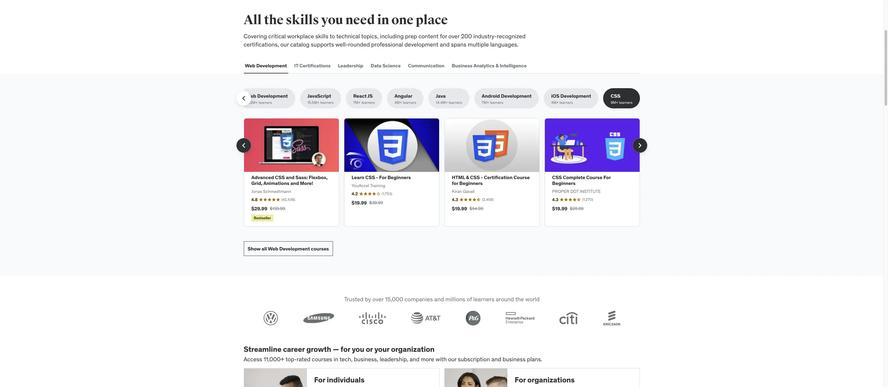 Task type: vqa. For each thing, say whether or not it's contained in the screenshot.
React Js- Complete Guide For Frontend Web Development
no



Task type: describe. For each thing, give the bounding box(es) containing it.
angular 4m+ learners
[[395, 93, 417, 105]]

show
[[248, 246, 261, 252]]

ericsson logo image
[[604, 311, 621, 326]]

for organizations
[[515, 376, 575, 385]]

analytics
[[474, 62, 495, 69]]

rated
[[297, 356, 311, 364]]

learners inside android development 7m+ learners
[[490, 100, 504, 105]]

flexbox,
[[309, 175, 328, 181]]

world
[[526, 296, 540, 304]]

14.4m+
[[436, 100, 448, 105]]

it
[[294, 62, 299, 69]]

web for web development 12.2m+ learners
[[246, 93, 256, 99]]

learners inside java 14.4m+ learners
[[449, 100, 462, 105]]

react
[[353, 93, 367, 99]]

2 vertical spatial web
[[268, 246, 278, 252]]

complete
[[563, 175, 586, 181]]

and left the millions
[[434, 296, 444, 304]]

—
[[333, 345, 339, 355]]

multiple
[[468, 41, 489, 48]]

career
[[283, 345, 305, 355]]

top-
[[286, 356, 297, 364]]

0 vertical spatial in
[[377, 12, 389, 28]]

animations
[[263, 180, 290, 187]]

4m+ inside angular 4m+ learners
[[395, 100, 402, 105]]

css complete course for beginners link
[[553, 175, 611, 187]]

including
[[380, 33, 404, 40]]

all
[[244, 12, 262, 28]]

0 vertical spatial you
[[321, 12, 343, 28]]

java
[[436, 93, 446, 99]]

4m+ inside ios development 4m+ learners
[[552, 100, 559, 105]]

7m+ for react js
[[353, 100, 361, 105]]

web development button
[[244, 58, 288, 73]]

learners inside javascript 15.5m+ learners
[[320, 100, 334, 105]]

previous image
[[239, 141, 249, 151]]

growth
[[307, 345, 331, 355]]

learners inside css 9m+ learners
[[620, 100, 633, 105]]

more!
[[300, 180, 313, 187]]

grid,
[[251, 180, 263, 187]]

trusted
[[344, 296, 364, 304]]

15.5m+
[[308, 100, 320, 105]]

companies
[[405, 296, 433, 304]]

and inside covering critical workplace skills to technical topics, including prep content for over 200 industry-recognized certifications, our catalog supports well-rounded professional development and spans multiple languages.
[[440, 41, 450, 48]]

previous image
[[239, 94, 249, 103]]

for inside css complete course for beginners
[[604, 175, 611, 181]]

intelligence
[[500, 62, 527, 69]]

and left sass:
[[286, 175, 295, 181]]

ios development 4m+ learners
[[552, 93, 591, 105]]

and down organization
[[410, 356, 420, 364]]

individuals
[[327, 376, 365, 385]]

tech,
[[340, 356, 353, 364]]

sass:
[[296, 175, 308, 181]]

for individuals
[[314, 376, 365, 385]]

next image
[[635, 141, 645, 151]]

for inside covering critical workplace skills to technical topics, including prep content for over 200 industry-recognized certifications, our catalog supports well-rounded professional development and spans multiple languages.
[[440, 33, 447, 40]]

advanced css and sass: flexbox, grid, animations and more!
[[251, 175, 328, 187]]

development for android development 7m+ learners
[[501, 93, 532, 99]]

samsung logo image
[[303, 314, 334, 324]]

html
[[452, 175, 465, 181]]

access
[[244, 356, 262, 364]]

over inside covering critical workplace skills to technical topics, including prep content for over 200 industry-recognized certifications, our catalog supports well-rounded professional development and spans multiple languages.
[[449, 33, 460, 40]]

beginners inside html & css - certification course for beginners
[[460, 180, 483, 187]]

cisco logo image
[[359, 313, 386, 325]]

business analytics & intelligence button
[[451, 58, 528, 73]]

ios
[[552, 93, 560, 99]]

for inside streamline career growth — for you or your organization access 11,000+ top-rated courses in tech, business, leadership, and more with our subscription and business plans.
[[341, 345, 351, 355]]

js
[[368, 93, 373, 99]]

carousel element
[[236, 119, 648, 227]]

trusted by over 15,000 companies and millions of learners around the world
[[344, 296, 540, 304]]

css inside html & css - certification course for beginners
[[470, 175, 480, 181]]

spans
[[451, 41, 467, 48]]

12.2m+
[[246, 100, 258, 105]]

skills inside covering critical workplace skills to technical topics, including prep content for over 200 industry-recognized certifications, our catalog supports well-rounded professional development and spans multiple languages.
[[316, 33, 329, 40]]

our inside covering critical workplace skills to technical topics, including prep content for over 200 industry-recognized certifications, our catalog supports well-rounded professional development and spans multiple languages.
[[281, 41, 289, 48]]

place
[[416, 12, 448, 28]]

need
[[346, 12, 375, 28]]

catalog
[[290, 41, 310, 48]]

well-
[[336, 41, 348, 48]]

communication button
[[407, 58, 446, 73]]

advanced
[[251, 175, 274, 181]]

android
[[482, 93, 500, 99]]

& inside business analytics & intelligence button
[[496, 62, 499, 69]]

css right learn
[[366, 175, 375, 181]]

to
[[330, 33, 335, 40]]

and left more!
[[291, 180, 299, 187]]

covering critical workplace skills to technical topics, including prep content for over 200 industry-recognized certifications, our catalog supports well-rounded professional development and spans multiple languages.
[[244, 33, 526, 48]]

development for web development 12.2m+ learners
[[257, 93, 288, 99]]

prep
[[405, 33, 417, 40]]

plans.
[[527, 356, 543, 364]]

for inside html & css - certification course for beginners
[[452, 180, 459, 187]]

0 vertical spatial skills
[[286, 12, 319, 28]]

one
[[392, 12, 414, 28]]

with
[[436, 356, 447, 364]]

supports
[[311, 41, 334, 48]]

angular
[[395, 93, 413, 99]]

- inside html & css - certification course for beginners
[[481, 175, 483, 181]]

all
[[262, 246, 267, 252]]

certifications,
[[244, 41, 279, 48]]

content
[[419, 33, 439, 40]]

organizations
[[528, 376, 575, 385]]

att&t logo image
[[411, 313, 441, 325]]

android development 7m+ learners
[[482, 93, 532, 105]]

web development
[[245, 62, 287, 69]]

certifications
[[300, 62, 331, 69]]

our inside streamline career growth — for you or your organization access 11,000+ top-rated courses in tech, business, leadership, and more with our subscription and business plans.
[[448, 356, 457, 364]]

around
[[496, 296, 514, 304]]

advanced css and sass: flexbox, grid, animations and more! link
[[251, 175, 328, 187]]

recognized
[[497, 33, 526, 40]]



Task type: locate. For each thing, give the bounding box(es) containing it.
1 horizontal spatial for
[[440, 33, 447, 40]]

course right complete
[[587, 175, 603, 181]]

0 horizontal spatial beginners
[[388, 175, 411, 181]]

& right html
[[466, 175, 469, 181]]

development inside ios development 4m+ learners
[[561, 93, 591, 99]]

- right learn
[[376, 175, 378, 181]]

streamline
[[244, 345, 282, 355]]

your
[[375, 345, 390, 355]]

all the skills you need in one place
[[244, 12, 448, 28]]

0 horizontal spatial the
[[264, 12, 284, 28]]

in up including
[[377, 12, 389, 28]]

1 horizontal spatial 7m+
[[482, 100, 489, 105]]

more
[[421, 356, 435, 364]]

learners inside ios development 4m+ learners
[[560, 100, 573, 105]]

2 vertical spatial for
[[341, 345, 351, 355]]

0 vertical spatial the
[[264, 12, 284, 28]]

1 4m+ from the left
[[395, 100, 402, 105]]

course right certification on the right
[[514, 175, 530, 181]]

0 vertical spatial courses
[[311, 246, 329, 252]]

beginners for css complete course for beginners
[[553, 180, 576, 187]]

our down critical
[[281, 41, 289, 48]]

you left or
[[352, 345, 365, 355]]

0 horizontal spatial -
[[376, 175, 378, 181]]

2 7m+ from the left
[[482, 100, 489, 105]]

critical
[[269, 33, 286, 40]]

science
[[383, 62, 401, 69]]

4m+ down ios
[[552, 100, 559, 105]]

css inside css 9m+ learners
[[611, 93, 621, 99]]

1 vertical spatial for
[[452, 180, 459, 187]]

0 vertical spatial over
[[449, 33, 460, 40]]

1 vertical spatial &
[[466, 175, 469, 181]]

1 horizontal spatial 4m+
[[552, 100, 559, 105]]

procter & gamble logo image
[[466, 311, 481, 326]]

development right android
[[501, 93, 532, 99]]

you inside streamline career growth — for you or your organization access 11,000+ top-rated courses in tech, business, leadership, and more with our subscription and business plans.
[[352, 345, 365, 355]]

languages.
[[491, 41, 519, 48]]

-
[[376, 175, 378, 181], [481, 175, 483, 181]]

our right with
[[448, 356, 457, 364]]

1 vertical spatial web
[[246, 93, 256, 99]]

1 horizontal spatial the
[[516, 296, 524, 304]]

of
[[467, 296, 472, 304]]

html & css - certification course for beginners link
[[452, 175, 530, 187]]

hewlett packard enterprise logo image
[[506, 313, 535, 325]]

css
[[611, 93, 621, 99], [275, 175, 285, 181], [366, 175, 375, 181], [470, 175, 480, 181], [553, 175, 562, 181]]

0 horizontal spatial &
[[466, 175, 469, 181]]

200
[[461, 33, 472, 40]]

leadership,
[[380, 356, 409, 364]]

volkswagen logo image
[[263, 311, 278, 326]]

course inside css complete course for beginners
[[587, 175, 603, 181]]

web up 12.2m+ at top
[[246, 93, 256, 99]]

web inside button
[[245, 62, 255, 69]]

1 vertical spatial the
[[516, 296, 524, 304]]

& inside html & css - certification course for beginners
[[466, 175, 469, 181]]

development inside android development 7m+ learners
[[501, 93, 532, 99]]

web development 12.2m+ learners
[[246, 93, 288, 105]]

1 horizontal spatial you
[[352, 345, 365, 355]]

beginners
[[388, 175, 411, 181], [460, 180, 483, 187], [553, 180, 576, 187]]

data science button
[[370, 58, 402, 73]]

css inside css complete course for beginners
[[553, 175, 562, 181]]

courses inside streamline career growth — for you or your organization access 11,000+ top-rated courses in tech, business, leadership, and more with our subscription and business plans.
[[312, 356, 332, 364]]

show all web development courses link
[[244, 242, 333, 257]]

0 horizontal spatial you
[[321, 12, 343, 28]]

react js 7m+ learners
[[353, 93, 375, 105]]

0 horizontal spatial in
[[334, 356, 339, 364]]

topic filters element
[[236, 88, 640, 109]]

workplace
[[287, 33, 314, 40]]

7m+ inside react js 7m+ learners
[[353, 100, 361, 105]]

0 horizontal spatial course
[[514, 175, 530, 181]]

business
[[452, 62, 473, 69]]

for
[[440, 33, 447, 40], [452, 180, 459, 187], [341, 345, 351, 355]]

it certifications
[[294, 62, 331, 69]]

7m+ down react
[[353, 100, 361, 105]]

organization
[[391, 345, 435, 355]]

millions
[[446, 296, 466, 304]]

1 vertical spatial our
[[448, 356, 457, 364]]

css inside advanced css and sass: flexbox, grid, animations and more!
[[275, 175, 285, 181]]

rounded
[[348, 41, 370, 48]]

and
[[440, 41, 450, 48], [286, 175, 295, 181], [291, 180, 299, 187], [434, 296, 444, 304], [410, 356, 420, 364], [492, 356, 502, 364]]

by
[[365, 296, 371, 304]]

0 horizontal spatial our
[[281, 41, 289, 48]]

7m+ for android development
[[482, 100, 489, 105]]

web down certifications,
[[245, 62, 255, 69]]

web
[[245, 62, 255, 69], [246, 93, 256, 99], [268, 246, 278, 252]]

development for ios development 4m+ learners
[[561, 93, 591, 99]]

beginners for learn css - for beginners
[[388, 175, 411, 181]]

skills up supports
[[316, 33, 329, 40]]

4m+ down angular
[[395, 100, 402, 105]]

course
[[514, 175, 530, 181], [587, 175, 603, 181]]

the left world
[[516, 296, 524, 304]]

over up spans
[[449, 33, 460, 40]]

7m+ inside android development 7m+ learners
[[482, 100, 489, 105]]

1 horizontal spatial -
[[481, 175, 483, 181]]

0 vertical spatial for
[[440, 33, 447, 40]]

and left spans
[[440, 41, 450, 48]]

1 horizontal spatial over
[[449, 33, 460, 40]]

0 vertical spatial web
[[245, 62, 255, 69]]

development
[[405, 41, 439, 48]]

web right all
[[268, 246, 278, 252]]

0 vertical spatial our
[[281, 41, 289, 48]]

15,000
[[385, 296, 403, 304]]

1 vertical spatial you
[[352, 345, 365, 355]]

0 vertical spatial &
[[496, 62, 499, 69]]

skills up workplace
[[286, 12, 319, 28]]

1 horizontal spatial beginners
[[460, 180, 483, 187]]

citi logo image
[[560, 313, 579, 325]]

subscription
[[458, 356, 490, 364]]

data
[[371, 62, 382, 69]]

development
[[256, 62, 287, 69], [257, 93, 288, 99], [501, 93, 532, 99], [561, 93, 591, 99], [279, 246, 310, 252]]

learners inside web development 12.2m+ learners
[[259, 100, 272, 105]]

1 7m+ from the left
[[353, 100, 361, 105]]

9m+
[[611, 100, 619, 105]]

beginners inside css complete course for beginners
[[553, 180, 576, 187]]

web for web development
[[245, 62, 255, 69]]

streamline career growth — for you or your organization access 11,000+ top-rated courses in tech, business, leadership, and more with our subscription and business plans.
[[244, 345, 543, 364]]

development right ios
[[561, 93, 591, 99]]

javascript
[[308, 93, 331, 99]]

0 horizontal spatial 4m+
[[395, 100, 402, 105]]

development inside web development 12.2m+ learners
[[257, 93, 288, 99]]

2 horizontal spatial beginners
[[553, 180, 576, 187]]

in down —
[[334, 356, 339, 364]]

you up to
[[321, 12, 343, 28]]

certification
[[484, 175, 513, 181]]

communication
[[408, 62, 445, 69]]

web inside web development 12.2m+ learners
[[246, 93, 256, 99]]

2 course from the left
[[587, 175, 603, 181]]

learn
[[352, 175, 365, 181]]

&
[[496, 62, 499, 69], [466, 175, 469, 181]]

css right advanced
[[275, 175, 285, 181]]

leadership
[[338, 62, 364, 69]]

industry-
[[474, 33, 497, 40]]

0 horizontal spatial over
[[373, 296, 384, 304]]

1 horizontal spatial &
[[496, 62, 499, 69]]

development right all
[[279, 246, 310, 252]]

css 9m+ learners
[[611, 93, 633, 105]]

business,
[[354, 356, 379, 364]]

1 horizontal spatial in
[[377, 12, 389, 28]]

development for web development
[[256, 62, 287, 69]]

- left certification on the right
[[481, 175, 483, 181]]

learners inside react js 7m+ learners
[[362, 100, 375, 105]]

4m+
[[395, 100, 402, 105], [552, 100, 559, 105]]

2 - from the left
[[481, 175, 483, 181]]

javascript 15.5m+ learners
[[308, 93, 334, 105]]

0 horizontal spatial for
[[341, 345, 351, 355]]

you
[[321, 12, 343, 28], [352, 345, 365, 355]]

courses
[[311, 246, 329, 252], [312, 356, 332, 364]]

1 vertical spatial in
[[334, 356, 339, 364]]

1 vertical spatial skills
[[316, 33, 329, 40]]

learn css - for beginners
[[352, 175, 411, 181]]

11,000+
[[264, 356, 284, 364]]

business analytics & intelligence
[[452, 62, 527, 69]]

2 4m+ from the left
[[552, 100, 559, 105]]

1 horizontal spatial our
[[448, 356, 457, 364]]

course inside html & css - certification course for beginners
[[514, 175, 530, 181]]

2 horizontal spatial for
[[452, 180, 459, 187]]

it certifications button
[[293, 58, 332, 73]]

1 vertical spatial courses
[[312, 356, 332, 364]]

html & css - certification course for beginners
[[452, 175, 530, 187]]

css left complete
[[553, 175, 562, 181]]

java 14.4m+ learners
[[436, 93, 462, 105]]

topics,
[[362, 33, 379, 40]]

development down certifications,
[[256, 62, 287, 69]]

the
[[264, 12, 284, 28], [516, 296, 524, 304]]

business
[[503, 356, 526, 364]]

in inside streamline career growth — for you or your organization access 11,000+ top-rated courses in tech, business, leadership, and more with our subscription and business plans.
[[334, 356, 339, 364]]

covering
[[244, 33, 267, 40]]

0 horizontal spatial 7m+
[[353, 100, 361, 105]]

1 vertical spatial over
[[373, 296, 384, 304]]

technical
[[337, 33, 360, 40]]

1 course from the left
[[514, 175, 530, 181]]

over right by
[[373, 296, 384, 304]]

learners inside angular 4m+ learners
[[403, 100, 417, 105]]

1 - from the left
[[376, 175, 378, 181]]

css up 9m+
[[611, 93, 621, 99]]

1 horizontal spatial course
[[587, 175, 603, 181]]

development inside button
[[256, 62, 287, 69]]

css right html
[[470, 175, 480, 181]]

our
[[281, 41, 289, 48], [448, 356, 457, 364]]

learn css - for beginners link
[[352, 175, 411, 181]]

show all web development courses
[[248, 246, 329, 252]]

for
[[379, 175, 387, 181], [604, 175, 611, 181], [314, 376, 325, 385], [515, 376, 526, 385]]

development up 12.2m+ at top
[[257, 93, 288, 99]]

7m+ down android
[[482, 100, 489, 105]]

and left business
[[492, 356, 502, 364]]

& right analytics
[[496, 62, 499, 69]]

the up critical
[[264, 12, 284, 28]]



